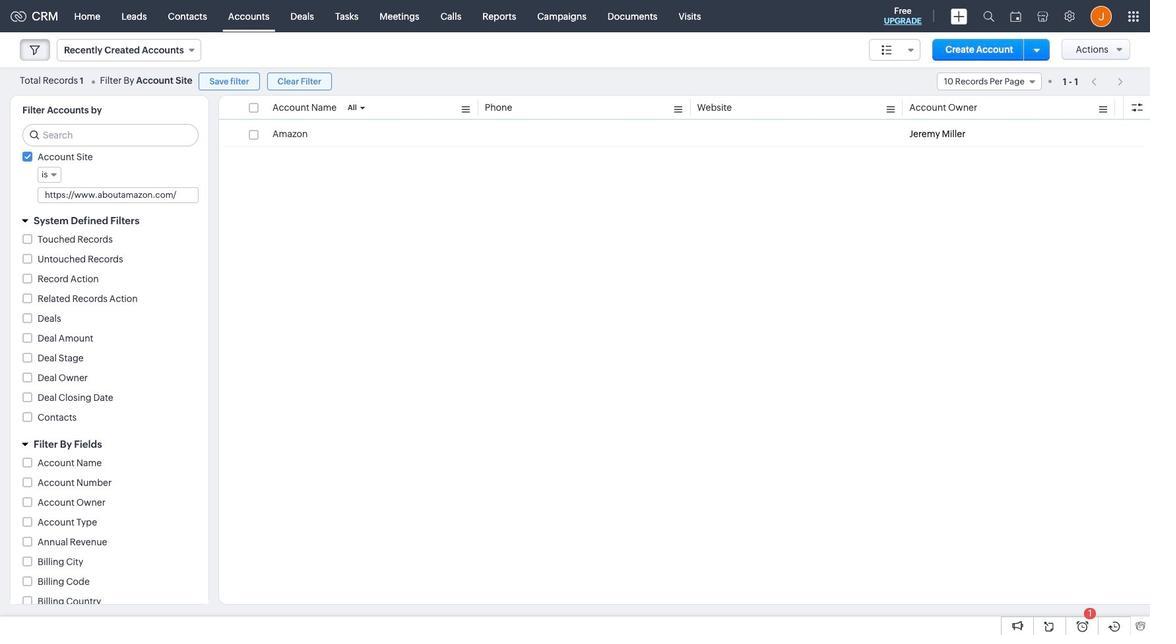 Task type: vqa. For each thing, say whether or not it's contained in the screenshot.
Type here 'text box'
yes



Task type: describe. For each thing, give the bounding box(es) containing it.
Search text field
[[23, 125, 198, 146]]

profile element
[[1083, 0, 1120, 32]]

search image
[[983, 11, 995, 22]]

none field the size
[[869, 39, 921, 61]]

search element
[[975, 0, 1002, 32]]

calendar image
[[1010, 11, 1022, 21]]



Task type: locate. For each thing, give the bounding box(es) containing it.
create menu element
[[943, 0, 975, 32]]

Type here text field
[[38, 188, 198, 203]]

navigation
[[1085, 72, 1131, 91]]

size image
[[882, 44, 892, 56]]

profile image
[[1091, 6, 1112, 27]]

None field
[[57, 39, 201, 61], [869, 39, 921, 61], [937, 73, 1042, 90], [38, 167, 62, 183], [57, 39, 201, 61], [937, 73, 1042, 90], [38, 167, 62, 183]]

logo image
[[11, 11, 26, 21]]

create menu image
[[951, 8, 968, 24]]



